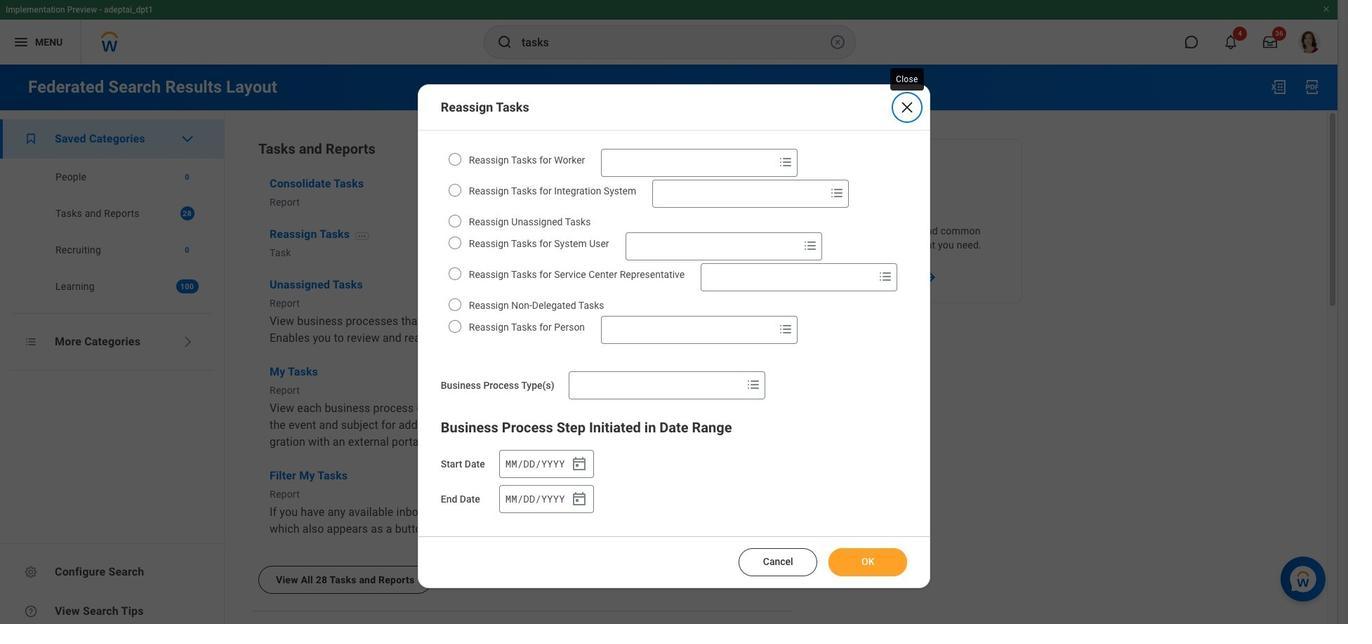 Task type: vqa. For each thing, say whether or not it's contained in the screenshot.
the right "LIST"
no



Task type: describe. For each thing, give the bounding box(es) containing it.
chevron right image
[[180, 335, 194, 349]]

x circle image
[[830, 34, 847, 51]]

x image
[[899, 99, 916, 116]]

1 calendar image from the top
[[571, 456, 588, 473]]

gear image
[[24, 566, 38, 580]]

arrow right image
[[921, 269, 938, 286]]

28 results element
[[180, 207, 194, 221]]

chevron down image
[[180, 132, 194, 146]]

prompts image
[[745, 377, 762, 393]]

profile logan mcneil element
[[1290, 27, 1330, 58]]

question outline image
[[24, 605, 38, 619]]

media mylearning image
[[24, 132, 38, 146]]

close environment banner image
[[1323, 5, 1331, 13]]

view printable version (pdf) image
[[1305, 79, 1321, 96]]

search image
[[497, 34, 514, 51]]

inbox large image
[[1264, 35, 1278, 49]]



Task type: locate. For each thing, give the bounding box(es) containing it.
export to excel image
[[1271, 79, 1288, 96]]

prompts image
[[778, 154, 795, 171], [829, 185, 846, 202], [802, 237, 819, 254], [878, 268, 894, 285], [778, 321, 795, 338]]

2 calendar image from the top
[[571, 491, 588, 508]]

group
[[441, 417, 908, 515], [499, 450, 594, 478], [499, 485, 594, 514]]

banner
[[0, 0, 1338, 65]]

related actions image
[[358, 232, 367, 241]]

notifications large image
[[1224, 35, 1239, 49]]

0 vertical spatial calendar image
[[571, 456, 588, 473]]

calendar image
[[571, 456, 588, 473], [571, 491, 588, 508]]

main content
[[0, 65, 1338, 625], [225, 111, 1338, 625]]

dialog
[[418, 84, 931, 589]]

Search field
[[602, 150, 775, 176], [654, 181, 826, 207], [626, 234, 799, 259], [702, 265, 875, 290], [602, 318, 775, 343], [569, 373, 742, 398]]

1 vertical spatial calendar image
[[571, 491, 588, 508]]

list
[[0, 119, 224, 305], [0, 159, 224, 305], [253, 176, 792, 538]]

tooltip
[[888, 65, 927, 93]]

100 results element
[[176, 280, 198, 294]]



